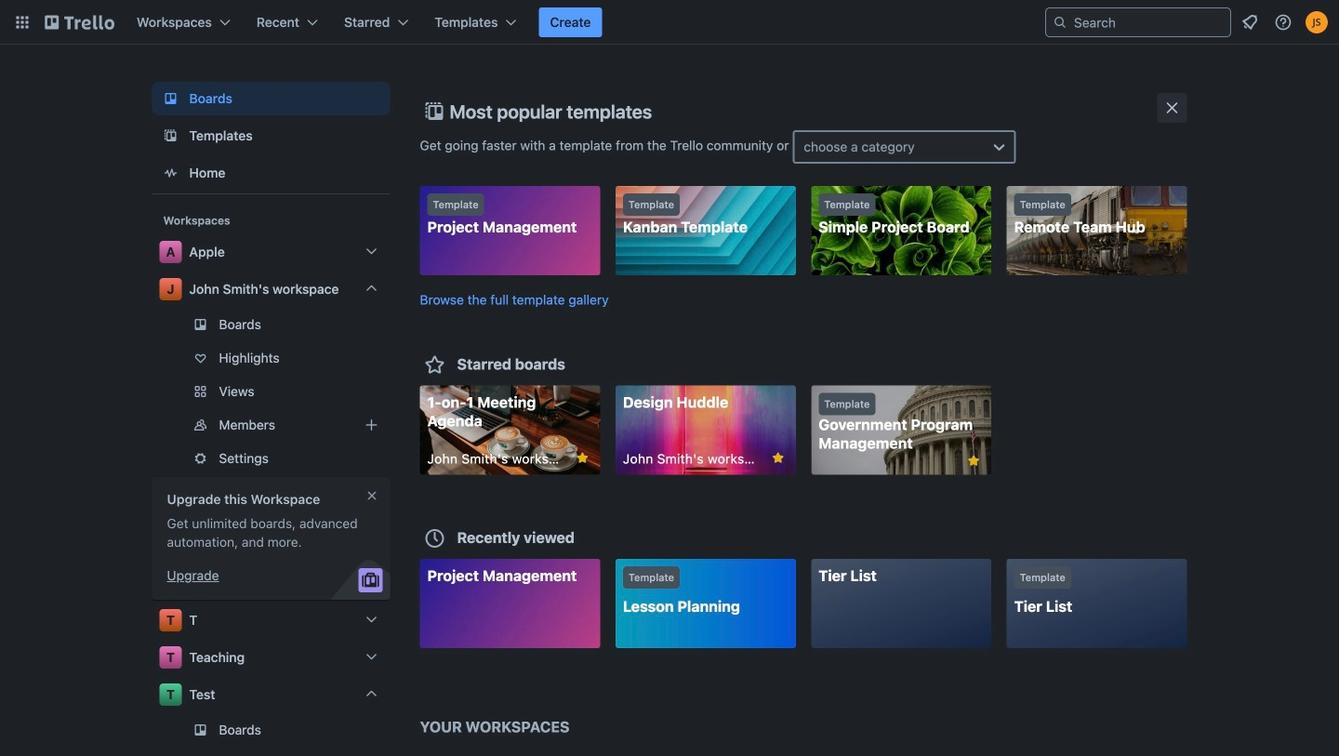 Task type: describe. For each thing, give the bounding box(es) containing it.
2 click to unstar this board. it will be removed from your starred list. image from the left
[[770, 450, 787, 467]]

board image
[[160, 87, 182, 110]]

0 notifications image
[[1239, 11, 1262, 33]]

primary element
[[0, 0, 1340, 45]]



Task type: vqa. For each thing, say whether or not it's contained in the screenshot.
Color: purple, title: "Design Team" element to the top
no



Task type: locate. For each thing, give the bounding box(es) containing it.
back to home image
[[45, 7, 114, 37]]

home image
[[160, 162, 182, 184]]

template board image
[[160, 125, 182, 147]]

click to unstar this board. it will be removed from your starred list. image
[[574, 450, 591, 467], [770, 450, 787, 467]]

1 click to unstar this board. it will be removed from your starred list. image from the left
[[574, 450, 591, 467]]

john smith (johnsmith38824343) image
[[1306, 11, 1329, 33]]

search image
[[1053, 15, 1068, 30]]

Search field
[[1068, 9, 1231, 35]]

0 horizontal spatial click to unstar this board. it will be removed from your starred list. image
[[574, 450, 591, 467]]

add image
[[361, 414, 383, 436]]

1 horizontal spatial click to unstar this board. it will be removed from your starred list. image
[[770, 450, 787, 467]]

open information menu image
[[1275, 13, 1293, 32]]



